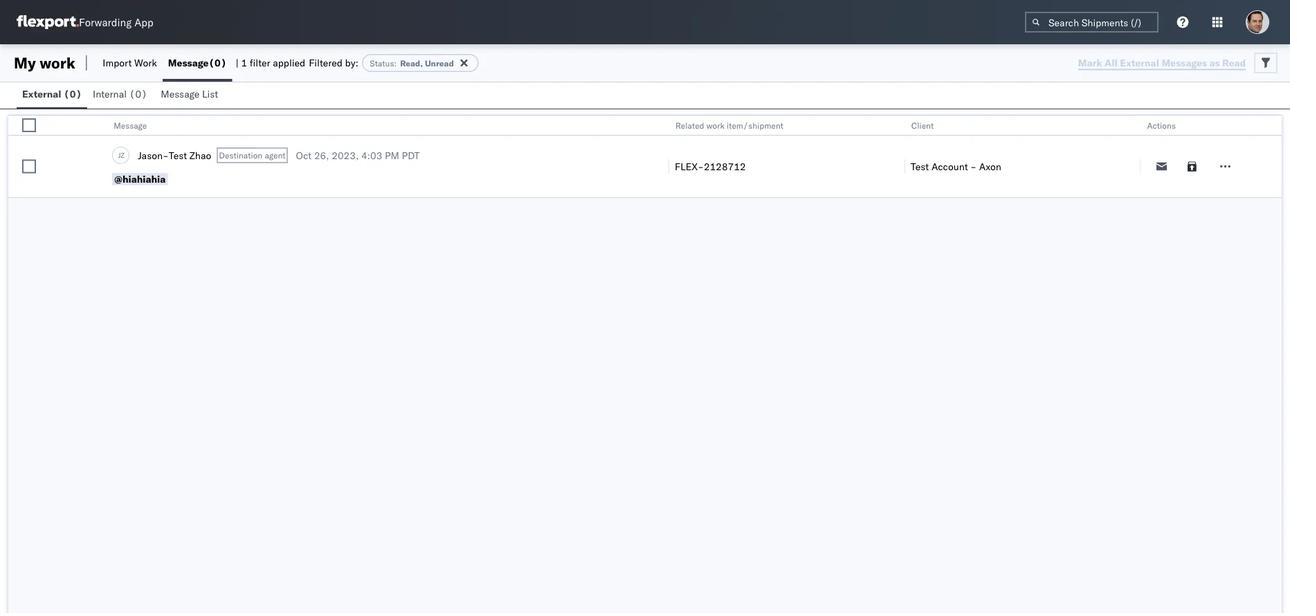 Task type: locate. For each thing, give the bounding box(es) containing it.
import
[[103, 57, 132, 69]]

applied
[[273, 57, 305, 69]]

1 vertical spatial work
[[707, 120, 725, 130]]

z
[[121, 151, 125, 159]]

item/shipment
[[727, 120, 784, 130]]

message inside button
[[161, 88, 200, 100]]

work for related
[[707, 120, 725, 130]]

test account - axon
[[911, 160, 1002, 172]]

None checkbox
[[22, 160, 36, 173]]

internal
[[93, 88, 127, 100]]

filtered
[[309, 57, 343, 69]]

|
[[236, 57, 239, 69]]

message up z
[[114, 120, 147, 130]]

test left zhao
[[169, 149, 187, 161]]

| 1 filter applied filtered by:
[[236, 57, 358, 69]]

3 resize handle column header from the left
[[888, 116, 905, 199]]

5 resize handle column header from the left
[[1265, 116, 1282, 199]]

2 resize handle column header from the left
[[652, 116, 669, 199]]

status
[[370, 58, 394, 68]]

4 resize handle column header from the left
[[1124, 116, 1141, 199]]

(0) left |
[[209, 57, 227, 69]]

Search Shipments (/) text field
[[1025, 12, 1159, 33]]

0 vertical spatial work
[[40, 53, 75, 72]]

(0) for message (0)
[[209, 57, 227, 69]]

1 horizontal spatial (0)
[[129, 88, 147, 100]]

message (0)
[[168, 57, 227, 69]]

0 horizontal spatial (0)
[[64, 88, 82, 100]]

test
[[169, 149, 187, 161], [911, 160, 929, 172]]

2 horizontal spatial (0)
[[209, 57, 227, 69]]

flex-
[[675, 160, 704, 172]]

(0) for external (0)
[[64, 88, 82, 100]]

work
[[40, 53, 75, 72], [707, 120, 725, 130]]

zhao
[[190, 149, 211, 161]]

filter
[[250, 57, 270, 69]]

2023,
[[332, 149, 359, 161]]

(0) right the internal
[[129, 88, 147, 100]]

message left list
[[161, 88, 200, 100]]

oct
[[296, 149, 312, 161]]

message for list
[[161, 88, 200, 100]]

message list
[[161, 88, 218, 100]]

my work
[[14, 53, 75, 72]]

flex- 2128712
[[675, 160, 746, 172]]

2128712
[[704, 160, 746, 172]]

(0)
[[209, 57, 227, 69], [64, 88, 82, 100], [129, 88, 147, 100]]

work up external (0)
[[40, 53, 75, 72]]

(0) for internal (0)
[[129, 88, 147, 100]]

1 vertical spatial message
[[161, 88, 200, 100]]

related
[[676, 120, 704, 130]]

work
[[134, 57, 157, 69]]

4:03
[[361, 149, 382, 161]]

message up message list
[[168, 57, 209, 69]]

actions
[[1147, 120, 1176, 130]]

0 vertical spatial message
[[168, 57, 209, 69]]

0 horizontal spatial work
[[40, 53, 75, 72]]

(0) right external
[[64, 88, 82, 100]]

work right related
[[707, 120, 725, 130]]

1 horizontal spatial test
[[911, 160, 929, 172]]

message
[[168, 57, 209, 69], [161, 88, 200, 100], [114, 120, 147, 130]]

client
[[912, 120, 934, 130]]

None checkbox
[[22, 118, 36, 132]]

2 vertical spatial message
[[114, 120, 147, 130]]

test left account
[[911, 160, 929, 172]]

1 horizontal spatial work
[[707, 120, 725, 130]]

resize handle column header
[[62, 116, 79, 199], [652, 116, 669, 199], [888, 116, 905, 199], [1124, 116, 1141, 199], [1265, 116, 1282, 199]]

status : read, unread
[[370, 58, 454, 68]]



Task type: vqa. For each thing, say whether or not it's contained in the screenshot.
Message (0)'s (0)
yes



Task type: describe. For each thing, give the bounding box(es) containing it.
related work item/shipment
[[676, 120, 784, 130]]

my
[[14, 53, 36, 72]]

jason-
[[138, 149, 169, 161]]

unread
[[425, 58, 454, 68]]

jason-test zhao
[[138, 149, 211, 161]]

axon
[[979, 160, 1002, 172]]

work for my
[[40, 53, 75, 72]]

pdt
[[402, 149, 420, 161]]

internal (0) button
[[87, 82, 155, 109]]

list
[[202, 88, 218, 100]]

internal (0)
[[93, 88, 147, 100]]

import work
[[103, 57, 157, 69]]

j
[[118, 151, 121, 159]]

read,
[[400, 58, 423, 68]]

by:
[[345, 57, 358, 69]]

pm
[[385, 149, 399, 161]]

1 resize handle column header from the left
[[62, 116, 79, 199]]

external (0)
[[22, 88, 82, 100]]

message list button
[[155, 82, 226, 109]]

@hiahiahia
[[114, 173, 166, 185]]

destination agent
[[219, 150, 286, 161]]

account
[[932, 160, 968, 172]]

forwarding app link
[[17, 15, 153, 29]]

app
[[134, 16, 153, 29]]

resize handle column header for actions
[[1265, 116, 1282, 199]]

:
[[394, 58, 397, 68]]

external (0) button
[[17, 82, 87, 109]]

forwarding app
[[79, 16, 153, 29]]

destination
[[219, 150, 263, 161]]

message for (0)
[[168, 57, 209, 69]]

external
[[22, 88, 61, 100]]

oct 26, 2023, 4:03 pm pdt
[[296, 149, 420, 161]]

forwarding
[[79, 16, 132, 29]]

import work button
[[97, 44, 163, 82]]

j z
[[118, 151, 125, 159]]

1
[[241, 57, 247, 69]]

26,
[[314, 149, 329, 161]]

0 horizontal spatial test
[[169, 149, 187, 161]]

-
[[971, 160, 977, 172]]

resize handle column header for related work item/shipment
[[888, 116, 905, 199]]

resize handle column header for client
[[1124, 116, 1141, 199]]

resize handle column header for message
[[652, 116, 669, 199]]

agent
[[265, 150, 286, 161]]

flexport. image
[[17, 15, 79, 29]]



